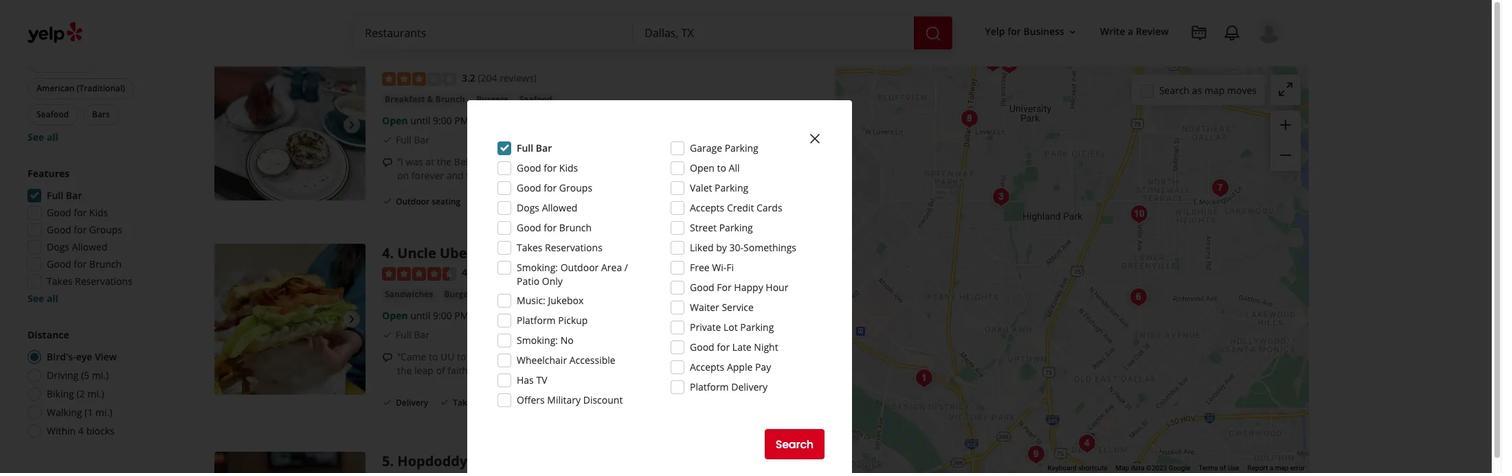 Task type: locate. For each thing, give the bounding box(es) containing it.
1 next image from the top
[[344, 117, 360, 133]]

2 horizontal spatial delivery
[[732, 381, 768, 394]]

1 vertical spatial see all button
[[28, 292, 58, 305]]

2 see from the top
[[28, 292, 44, 305]]

notifications image
[[1225, 25, 1241, 41]]

0 vertical spatial and
[[572, 155, 590, 168]]

search for search as map moves
[[1160, 84, 1190, 97]]

data
[[1132, 465, 1145, 472]]

1 vertical spatial open until 9:00 pm
[[382, 309, 469, 322]]

1 vertical spatial of
[[436, 364, 445, 377]]

burgers button up american
[[28, 26, 77, 47]]

and left i
[[739, 351, 757, 364]]

hour
[[549, 169, 571, 182]]

kids inside search dialog
[[560, 162, 578, 175]]

by
[[717, 241, 727, 254]]

good for groups down weekend at the top of page
[[517, 182, 593, 195]]

0 horizontal spatial groups
[[89, 223, 122, 237]]

faith
[[448, 364, 468, 377]]

at up "forever"
[[426, 155, 435, 168]]

takes up distance
[[47, 275, 72, 288]]

1 vertical spatial good for brunch
[[47, 258, 122, 271]]

16 checkmark v2 image down faith
[[440, 397, 451, 408]]

good for kids inside group
[[47, 206, 108, 219]]

was down this
[[493, 169, 510, 182]]

allowed inside group
[[72, 241, 108, 254]]

seating for 16 checkmark v2 icon on top of 3
[[432, 1, 461, 13]]

16 chevron down v2 image
[[1068, 27, 1079, 38]]

1 horizontal spatial takes
[[517, 241, 543, 254]]

smoking:
[[517, 261, 558, 274], [517, 334, 558, 347]]

1 open until 9:00 pm from the top
[[382, 114, 469, 127]]

burgers button down the 4.4
[[442, 288, 479, 302]]

sandwiches button
[[382, 288, 436, 302]]

mi.) right the (1
[[95, 406, 112, 419]]

mi.) for driving (5 mi.)
[[92, 369, 109, 382]]

0 vertical spatial until
[[411, 114, 431, 127]]

of inside "i was at the bellagio this last weekend and ate at sadelles. the line for breakfast went on forever and there was over an hour wait. there were ten of us…"
[[667, 169, 676, 182]]

map region
[[799, 0, 1327, 474]]

more for 3 . sadelle's
[[703, 169, 728, 182]]

bars down (traditional)
[[92, 109, 110, 120]]

see all up distance
[[28, 292, 58, 305]]

0 vertical spatial open
[[382, 114, 408, 127]]

bars inside the see all group
[[92, 109, 110, 120]]

burgers link
[[474, 93, 511, 107], [442, 288, 479, 302]]

the right !
[[554, 351, 571, 364]]

takeout for outdoor seating
[[486, 1, 518, 13]]

9:00 for sadelle's
[[433, 114, 452, 127]]

0 vertical spatial seafood
[[520, 94, 553, 105]]

next image for 3 . sadelle's
[[344, 117, 360, 133]]

sadelle's image
[[215, 49, 366, 201]]

pm down breakfast & brunch button
[[455, 114, 469, 127]]

on
[[397, 169, 409, 182], [535, 351, 546, 364], [610, 351, 621, 364]]

0 vertical spatial 9:00
[[433, 114, 452, 127]]

groups
[[560, 182, 593, 195], [89, 223, 122, 237]]

2 horizontal spatial a
[[1270, 465, 1274, 472]]

yelp up ,
[[624, 351, 643, 364]]

map for error
[[1276, 465, 1289, 472]]

1 vertical spatial all
[[47, 292, 58, 305]]

on up door)
[[610, 351, 621, 364]]

the inside "i was at the bellagio this last weekend and ate at sadelles. the line for breakfast went on forever and there was over an hour wait. there were ten of us…"
[[662, 155, 678, 168]]

seafood for the left seafood button
[[36, 109, 69, 120]]

0 vertical spatial takes reservations
[[517, 241, 603, 254]]

0 horizontal spatial of
[[436, 364, 445, 377]]

business
[[1024, 25, 1065, 38]]

mi.) right (5
[[92, 369, 109, 382]]

the
[[662, 155, 678, 168], [554, 351, 571, 364]]

16 checkmark v2 image for takeout
[[472, 1, 483, 12]]

wait.
[[573, 169, 594, 182]]

. for sadelle's
[[390, 49, 394, 68]]

reviews) up seafood link on the left top
[[500, 71, 537, 84]]

valet
[[690, 182, 713, 195]]

offers military discount
[[517, 394, 623, 407]]

more for 4 . uncle uber's
[[719, 364, 745, 377]]

was right "i in the left of the page
[[406, 155, 423, 168]]

accessible
[[570, 354, 616, 367]]

2 9:00 from the top
[[433, 309, 452, 322]]

open down breakfast
[[382, 114, 408, 127]]

user actions element
[[975, 17, 1302, 102]]

4.4
[[462, 266, 476, 279]]

2 next image from the top
[[344, 312, 360, 328]]

keyboard shortcuts button
[[1048, 464, 1108, 474]]

0 vertical spatial were
[[625, 169, 648, 182]]

slideshow element for 4
[[215, 244, 366, 396]]

the down "came
[[397, 364, 412, 377]]

seafood
[[520, 94, 553, 105], [36, 109, 69, 120]]

9:00 down &
[[433, 114, 452, 127]]

1 vertical spatial next image
[[344, 312, 360, 328]]

were down sadelles.
[[625, 169, 648, 182]]

burgers link down the 4.4
[[442, 288, 479, 302]]

2 vertical spatial burgers
[[444, 289, 477, 300]]

1 vertical spatial slideshow element
[[215, 244, 366, 396]]

seafood down american
[[36, 109, 69, 120]]

1 vertical spatial reviews)
[[502, 266, 539, 279]]

9:00
[[433, 114, 452, 127], [433, 309, 452, 322]]

bars button down 4.4 (1.4k reviews)
[[485, 288, 509, 302]]

burger
[[502, 351, 532, 364]]

1 until from the top
[[411, 114, 431, 127]]

an
[[535, 169, 547, 182]]

start order link
[[707, 388, 792, 419]]

takes reservations up smoking: outdoor area / patio only on the bottom
[[517, 241, 603, 254]]

good for groups inside search dialog
[[517, 182, 593, 195]]

yelp for business button
[[980, 20, 1084, 44]]

map right as
[[1205, 84, 1225, 97]]

1 horizontal spatial map
[[1276, 465, 1289, 472]]

16 checkmark v2 image up 16 speech v2 icon
[[382, 330, 393, 341]]

1 horizontal spatial good for brunch
[[517, 221, 592, 234]]

parking for valet parking
[[715, 182, 749, 195]]

pm for sadelle's
[[455, 114, 469, 127]]

search inside button
[[776, 437, 814, 453]]

good for kids
[[517, 162, 578, 175], [47, 206, 108, 219]]

. for uncle
[[390, 244, 394, 263]]

good for groups down features
[[47, 223, 122, 237]]

reviews) for 4 . uncle uber's
[[502, 266, 539, 279]]

slideshow element
[[215, 49, 366, 201], [215, 244, 366, 396]]

1 vertical spatial map
[[1276, 465, 1289, 472]]

accepts for accepts credit cards
[[690, 201, 725, 215]]

1 all from the top
[[47, 131, 58, 144]]

0 vertical spatial 4
[[382, 244, 390, 263]]

ten
[[650, 169, 665, 182]]

driving (5 mi.)
[[47, 369, 109, 382]]

1 horizontal spatial of
[[667, 169, 676, 182]]

1 horizontal spatial seafood
[[520, 94, 553, 105]]

this
[[492, 155, 509, 168]]

offers
[[517, 394, 545, 407]]

full bar up "i in the left of the page
[[396, 133, 430, 146]]

0 vertical spatial good for brunch
[[517, 221, 592, 234]]

reservations
[[545, 241, 603, 254], [75, 275, 133, 288]]

1 slideshow element from the top
[[215, 49, 366, 201]]

seafood button
[[517, 93, 555, 107], [28, 105, 78, 125]]

1 9:00 from the top
[[433, 114, 452, 127]]

3.2 star rating image
[[382, 72, 457, 86]]

until down sandwiches link
[[411, 309, 431, 322]]

seating for 16 checkmark v2 icon under 16 speech v2 image
[[432, 196, 461, 208]]

. left uncle
[[390, 244, 394, 263]]

0 horizontal spatial 4
[[78, 425, 84, 438]]

0 vertical spatial delivery
[[486, 196, 518, 208]]

0 vertical spatial outdoor
[[396, 1, 430, 13]]

mi.) right the (2
[[87, 388, 104, 401]]

1 seating from the top
[[432, 1, 461, 13]]

of left 'use' at the bottom right of page
[[1220, 465, 1227, 472]]

to right "uu"
[[457, 351, 466, 364]]

were inside "i was at the bellagio this last weekend and ate at sadelles. the line for breakfast went on forever and there was over an hour wait. there were ten of us…"
[[625, 169, 648, 182]]

3
[[382, 49, 390, 68]]

accepts up street
[[690, 201, 725, 215]]

bars button
[[83, 105, 119, 125], [485, 288, 509, 302]]

write a review
[[1101, 25, 1170, 38]]

see all button up features
[[28, 131, 58, 144]]

burgers down the 4.4
[[444, 289, 477, 300]]

takeout for delivery
[[453, 397, 486, 409]]

projects image
[[1192, 25, 1208, 41]]

0 horizontal spatial seafood
[[36, 109, 69, 120]]

1 vertical spatial seafood
[[36, 109, 69, 120]]

to left all
[[717, 162, 727, 175]]

full up "i in the left of the page
[[396, 133, 412, 146]]

2 see all from the top
[[28, 292, 58, 305]]

2 vertical spatial burgers button
[[442, 288, 479, 302]]

pm
[[455, 114, 469, 127], [455, 309, 469, 322]]

1 vertical spatial was
[[493, 169, 510, 182]]

weekend
[[529, 155, 570, 168]]

. left hopdoddy
[[390, 452, 394, 471]]

area
[[602, 261, 622, 274]]

tv
[[537, 374, 548, 387]]

sadelles.
[[620, 155, 659, 168]]

smoking: up patio at the bottom of the page
[[517, 261, 558, 274]]

$$
[[514, 289, 525, 302]]

has tv
[[517, 374, 548, 387]]

2 horizontal spatial on
[[610, 351, 621, 364]]

2 accepts from the top
[[690, 361, 725, 374]]

all for first see all button from the bottom of the page
[[47, 292, 58, 305]]

smoking: inside smoking: outdoor area / patio only
[[517, 261, 558, 274]]

0 horizontal spatial yelp
[[624, 351, 643, 364]]

all inside the see all group
[[47, 131, 58, 144]]

groups inside group
[[89, 223, 122, 237]]

group
[[1271, 111, 1302, 171], [23, 167, 171, 306]]

brunch inside search dialog
[[560, 221, 592, 234]]

open for uncle uber's
[[382, 309, 408, 322]]

2 vertical spatial delivery
[[396, 397, 429, 409]]

0 vertical spatial get
[[469, 351, 483, 364]]

1 horizontal spatial at
[[609, 155, 617, 168]]

see for first see all button from the bottom of the page
[[28, 292, 44, 305]]

i
[[759, 351, 762, 364]]

1 horizontal spatial good for kids
[[517, 162, 578, 175]]

0 horizontal spatial the
[[397, 364, 412, 377]]

the up "forever"
[[437, 155, 452, 168]]

0 vertical spatial good for kids
[[517, 162, 578, 175]]

and down bellagio
[[447, 169, 464, 182]]

good for brunch inside search dialog
[[517, 221, 592, 234]]

2 vertical spatial 16 checkmark v2 image
[[382, 397, 393, 408]]

outdoor for 16 checkmark v2 icon under 16 speech v2 image
[[396, 196, 430, 208]]

0 horizontal spatial at
[[426, 155, 435, 168]]

0 vertical spatial burgers button
[[28, 26, 77, 47]]

0 horizontal spatial map
[[1205, 84, 1225, 97]]

0 vertical spatial a
[[1128, 25, 1134, 38]]

to for open
[[717, 162, 727, 175]]

burgers up american
[[36, 30, 68, 42]]

a left the bar
[[678, 364, 683, 377]]

2 horizontal spatial of
[[1220, 465, 1227, 472]]

no
[[561, 334, 574, 347]]

open down sandwiches link
[[382, 309, 408, 322]]

. for hopdoddy
[[390, 452, 394, 471]]

service
[[722, 301, 754, 314]]

1 horizontal spatial the
[[662, 155, 678, 168]]

takes reservations
[[517, 241, 603, 254], [47, 275, 133, 288]]

1 vertical spatial a
[[678, 364, 683, 377]]

see
[[28, 131, 44, 144], [28, 292, 44, 305]]

uncle uber's image
[[1074, 430, 1101, 458]]

1 vertical spatial brunch
[[560, 221, 592, 234]]

platform for platform pickup
[[517, 314, 556, 327]]

patio
[[517, 275, 540, 288]]

1 accepts from the top
[[690, 201, 725, 215]]

1 horizontal spatial bars
[[488, 289, 506, 300]]

open until 9:00 pm down sandwiches link
[[382, 309, 469, 322]]

bars down 4.4 (1.4k reviews)
[[488, 289, 506, 300]]

map for moves
[[1205, 84, 1225, 97]]

1 vertical spatial kids
[[89, 206, 108, 219]]

delivery down leap
[[396, 397, 429, 409]]

search dialog
[[0, 0, 1503, 474]]

reviews)
[[500, 71, 537, 84], [502, 266, 539, 279]]

shortcuts
[[1079, 465, 1108, 472]]

full up last
[[517, 142, 534, 155]]

2 seating from the top
[[432, 196, 461, 208]]

night
[[754, 341, 779, 354]]

1 vertical spatial groups
[[89, 223, 122, 237]]

1 horizontal spatial was
[[493, 169, 510, 182]]

1 vertical spatial more
[[719, 364, 745, 377]]

delivery down "over"
[[486, 196, 518, 208]]

see up features
[[28, 131, 44, 144]]

see all group
[[25, 4, 171, 144]]

1 vertical spatial bars
[[488, 289, 506, 300]]

parking down all
[[715, 182, 749, 195]]

1 horizontal spatial search
[[1160, 84, 1190, 97]]

bar right burger
[[522, 452, 545, 471]]

1 vertical spatial yelp
[[624, 351, 643, 364]]

accepts up platform delivery
[[690, 361, 725, 374]]

0 horizontal spatial kids
[[89, 206, 108, 219]]

r+d kitchen image
[[996, 51, 1023, 78]]

smoking: up "wheelchair" on the left of the page
[[517, 334, 558, 347]]

2 open until 9:00 pm from the top
[[382, 309, 469, 322]]

search image
[[925, 25, 942, 42]]

delivery up start order
[[732, 381, 768, 394]]

walking (1 mi.)
[[47, 406, 112, 419]]

1 vertical spatial takeout
[[543, 196, 575, 208]]

brunch inside group
[[89, 258, 122, 271]]

uncle uber's image
[[215, 244, 366, 396]]

liked by 30-somethings
[[690, 241, 797, 254]]

all
[[729, 162, 740, 175]]

search as map moves
[[1160, 84, 1258, 97]]

None search field
[[354, 17, 955, 50]]

mi.) for walking (1 mi.)
[[95, 406, 112, 419]]

2 outdoor seating from the top
[[396, 196, 461, 208]]

0 horizontal spatial dogs
[[47, 241, 69, 254]]

yelp inside "came to uu to get my burger on ! the reviews on yelp were very promising and i took the leap of faith . upon walking in ( the discreet door) , you get a bar ,…"
[[624, 351, 643, 364]]

see up distance
[[28, 292, 44, 305]]

and up wait.
[[572, 155, 590, 168]]

yelp up hopdoddy burger bar icon on the right top of the page
[[986, 25, 1006, 38]]

seafood down 3.2 (204 reviews)
[[520, 94, 553, 105]]

16 checkmark v2 image
[[472, 1, 483, 12], [382, 135, 393, 146], [382, 397, 393, 408]]

1 see from the top
[[28, 131, 44, 144]]

for
[[1008, 25, 1022, 38], [700, 155, 713, 168], [544, 162, 557, 175], [544, 182, 557, 195], [74, 206, 87, 219], [544, 221, 557, 234], [74, 223, 87, 237], [74, 258, 87, 271], [717, 341, 730, 354]]

deep
[[537, 289, 560, 302]]

2 all from the top
[[47, 292, 58, 305]]

16 checkmark v2 image
[[382, 1, 393, 12], [382, 196, 393, 207], [382, 330, 393, 341], [440, 397, 451, 408]]

2 smoking: from the top
[[517, 334, 558, 347]]

to left "uu"
[[429, 351, 438, 364]]

1 see all from the top
[[28, 131, 58, 144]]

seafood button down american
[[28, 105, 78, 125]]

0 horizontal spatial get
[[469, 351, 483, 364]]

groups inside search dialog
[[560, 182, 593, 195]]

2 pm from the top
[[455, 309, 469, 322]]

kids inside group
[[89, 206, 108, 219]]

to for "came
[[429, 351, 438, 364]]

ate
[[592, 155, 606, 168]]

good
[[517, 162, 542, 175], [517, 182, 542, 195], [47, 206, 71, 219], [517, 221, 542, 234], [47, 223, 71, 237], [47, 258, 71, 271], [690, 281, 715, 294], [690, 341, 715, 354]]

1 horizontal spatial platform
[[690, 381, 729, 394]]

you
[[642, 364, 659, 377]]

takes up patio at the bottom of the page
[[517, 241, 543, 254]]

1 outdoor seating from the top
[[396, 1, 461, 13]]

1 vertical spatial accepts
[[690, 361, 725, 374]]

more up platform delivery
[[719, 364, 745, 377]]

uncle uber's link
[[398, 244, 483, 263]]

reservations inside search dialog
[[545, 241, 603, 254]]

bar up "forever"
[[414, 133, 430, 146]]

were inside "came to uu to get my burger on ! the reviews on yelp were very promising and i took the leap of faith . upon walking in ( the discreet door) , you get a bar ,…"
[[646, 351, 668, 364]]

0 vertical spatial takes
[[517, 241, 543, 254]]

previous image
[[220, 117, 237, 133]]

16 speech v2 image
[[382, 352, 393, 363]]

uber's
[[440, 244, 483, 263]]

review
[[1137, 25, 1170, 38]]

1 vertical spatial more link
[[719, 364, 745, 377]]

0 horizontal spatial reservations
[[75, 275, 133, 288]]

2 vertical spatial takeout
[[453, 397, 486, 409]]

seating down "forever"
[[432, 196, 461, 208]]

1 smoking: from the top
[[517, 261, 558, 274]]

the inside "i was at the bellagio this last weekend and ate at sadelles. the line for breakfast went on forever and there was over an hour wait. there were ten of us…"
[[437, 155, 452, 168]]

next image
[[344, 117, 360, 133], [344, 312, 360, 328]]

2 vertical spatial mi.)
[[95, 406, 112, 419]]

0 vertical spatial next image
[[344, 117, 360, 133]]

1 vertical spatial seating
[[432, 196, 461, 208]]

1 vertical spatial 9:00
[[433, 309, 452, 322]]

terms of use link
[[1199, 465, 1240, 472]]

4 left uncle
[[382, 244, 390, 263]]

1 horizontal spatial to
[[457, 351, 466, 364]]

fi
[[727, 261, 734, 274]]

bar down features
[[66, 189, 82, 202]]

google
[[1169, 465, 1191, 472]]

sadelle's image
[[988, 184, 1015, 211]]

get down very
[[662, 364, 676, 377]]

bars
[[92, 109, 110, 120], [488, 289, 506, 300]]

life's good bar & grill image
[[1126, 201, 1153, 228]]

burgers down (204
[[476, 94, 509, 105]]

0 vertical spatial more
[[703, 169, 728, 182]]

full bar up weekend at the top of page
[[517, 142, 552, 155]]

more left all
[[703, 169, 728, 182]]

3.2 (204 reviews)
[[462, 71, 537, 84]]

more link up platform delivery
[[719, 364, 745, 377]]

the right ( at the left bottom
[[555, 364, 570, 377]]

to inside search dialog
[[717, 162, 727, 175]]

a right the report
[[1270, 465, 1274, 472]]

a inside "came to uu to get my burger on ! the reviews on yelp were very promising and i took the leap of faith . upon walking in ( the discreet door) , you get a bar ,…"
[[678, 364, 683, 377]]

0 vertical spatial good for groups
[[517, 182, 593, 195]]

the up ten
[[662, 155, 678, 168]]

1 vertical spatial open
[[690, 162, 715, 175]]

full down features
[[47, 189, 63, 202]]

1 vertical spatial good for groups
[[47, 223, 122, 237]]

eye
[[76, 351, 92, 364]]

until down breakfast & brunch link
[[411, 114, 431, 127]]

reviews
[[573, 351, 607, 364]]

bar up weekend at the top of page
[[536, 142, 552, 155]]

outdoor up 3 . sadelle's
[[396, 1, 430, 13]]

brunch
[[436, 94, 465, 105], [560, 221, 592, 234], [89, 258, 122, 271]]

. right faith
[[471, 364, 473, 377]]

1 vertical spatial burgers link
[[442, 288, 479, 302]]

see all up features
[[28, 131, 58, 144]]

takes reservations up distance
[[47, 275, 133, 288]]

0 vertical spatial see all button
[[28, 131, 58, 144]]

1 horizontal spatial dogs allowed
[[517, 201, 578, 215]]

1 horizontal spatial seafood button
[[517, 93, 555, 107]]

more link left all
[[703, 169, 728, 182]]

bird's-
[[47, 351, 76, 364]]

on left !
[[535, 351, 546, 364]]

2 until from the top
[[411, 309, 431, 322]]

1 vertical spatial good for kids
[[47, 206, 108, 219]]

waiter service
[[690, 301, 754, 314]]

good for late night
[[690, 341, 779, 354]]

0 horizontal spatial takes reservations
[[47, 275, 133, 288]]

1 vertical spatial 16 checkmark v2 image
[[382, 135, 393, 146]]

search down the order
[[776, 437, 814, 453]]

all inside group
[[47, 292, 58, 305]]

outdoor seating
[[396, 1, 461, 13], [396, 196, 461, 208]]

open until 9:00 pm down breakfast & brunch link
[[382, 114, 469, 127]]

breakfast
[[385, 94, 425, 105]]

distance
[[28, 329, 69, 342]]

. inside "came to uu to get my burger on ! the reviews on yelp were very promising and i took the leap of faith . upon walking in ( the discreet door) , you get a bar ,…"
[[471, 364, 473, 377]]

outdoor inside smoking: outdoor area / patio only
[[561, 261, 599, 274]]

0 vertical spatial burgers
[[36, 30, 68, 42]]

last
[[511, 155, 527, 168]]

1 vertical spatial outdoor seating
[[396, 196, 461, 208]]

option group
[[23, 329, 171, 443]]

outdoor down "forever"
[[396, 196, 430, 208]]

1 vertical spatial until
[[411, 309, 431, 322]]

burgers for breakfast & brunch
[[476, 94, 509, 105]]

2 slideshow element from the top
[[215, 244, 366, 396]]

all
[[47, 131, 58, 144], [47, 292, 58, 305]]

until
[[411, 114, 431, 127], [411, 309, 431, 322]]

platform down music:
[[517, 314, 556, 327]]

burgers link down (204
[[474, 93, 511, 107]]

street
[[690, 221, 717, 234]]

full up "came
[[396, 329, 412, 342]]

seating up sadelle's on the left top of the page
[[432, 1, 461, 13]]

a right write
[[1128, 25, 1134, 38]]

16 checkmark v2 image for full bar
[[382, 135, 393, 146]]

seafood inside the see all group
[[36, 109, 69, 120]]

0 vertical spatial platform
[[517, 314, 556, 327]]

outdoor for 16 checkmark v2 icon on top of 3
[[396, 1, 430, 13]]

all up distance
[[47, 292, 58, 305]]

parking
[[725, 142, 759, 155], [715, 182, 749, 195], [720, 221, 753, 234], [741, 321, 774, 334]]

open up valet
[[690, 162, 715, 175]]

has
[[517, 374, 534, 387]]

1 pm from the top
[[455, 114, 469, 127]]

full bar inside search dialog
[[517, 142, 552, 155]]

rodeo goat image
[[911, 365, 938, 393]]

open for sadelle's
[[382, 114, 408, 127]]

4 down the walking (1 mi.)
[[78, 425, 84, 438]]

2 vertical spatial a
[[1270, 465, 1274, 472]]

2 vertical spatial outdoor
[[561, 261, 599, 274]]

good for brunch
[[517, 221, 592, 234], [47, 258, 122, 271]]



Task type: describe. For each thing, give the bounding box(es) containing it.
/
[[625, 261, 628, 274]]

1 see all button from the top
[[28, 131, 58, 144]]

discreet
[[573, 364, 608, 377]]

hillside tavern image
[[1207, 175, 1234, 202]]

bars link
[[485, 288, 509, 302]]

bars for the bottommost bars button
[[488, 289, 506, 300]]

1 vertical spatial dogs
[[47, 241, 69, 254]]

order
[[748, 396, 779, 411]]

2 at from the left
[[609, 155, 617, 168]]

dogs allowed inside search dialog
[[517, 201, 578, 215]]

zoom in image
[[1278, 117, 1295, 133]]

"came
[[397, 351, 427, 364]]

dogs allowed inside group
[[47, 241, 108, 254]]

ellum
[[563, 289, 588, 302]]

0 horizontal spatial seafood button
[[28, 105, 78, 125]]

takes reservations inside search dialog
[[517, 241, 603, 254]]

1 horizontal spatial group
[[1271, 111, 1302, 171]]

until for sadelle's
[[411, 114, 431, 127]]

google image
[[839, 456, 885, 474]]

group containing features
[[23, 167, 171, 306]]

yelp inside button
[[986, 25, 1006, 38]]

there
[[597, 169, 623, 182]]

0 horizontal spatial takes
[[47, 275, 72, 288]]

search button
[[765, 430, 825, 460]]

platform for platform delivery
[[690, 381, 729, 394]]

alamo club image
[[1125, 284, 1153, 311]]

sandwiches
[[385, 289, 433, 300]]

5
[[382, 452, 390, 471]]

discount
[[583, 394, 623, 407]]

1 horizontal spatial 4
[[382, 244, 390, 263]]

expand map image
[[1278, 81, 1295, 98]]

sadelle's link
[[398, 49, 457, 68]]

and inside "came to uu to get my burger on ! the reviews on yelp were very promising and i took the leap of faith . upon walking in ( the discreet door) , you get a bar ,…"
[[739, 351, 757, 364]]

bar inside search dialog
[[536, 142, 552, 155]]

start
[[720, 396, 746, 411]]

brunch inside breakfast & brunch button
[[436, 94, 465, 105]]

(1
[[85, 406, 93, 419]]

burgers button for breakfast & brunch
[[474, 93, 511, 107]]

see for first see all button from the top
[[28, 131, 44, 144]]

waiter
[[690, 301, 720, 314]]

view
[[95, 351, 117, 364]]

breakfast & brunch button
[[382, 93, 468, 107]]

option group containing distance
[[23, 329, 171, 443]]

parking for street parking
[[720, 221, 753, 234]]

walking
[[503, 364, 537, 377]]

promising
[[692, 351, 737, 364]]

"came to uu to get my burger on ! the reviews on yelp were very promising and i took the leap of faith . upon walking in ( the discreet door) , you get a bar ,…"
[[397, 351, 784, 377]]

smoking: for smoking: outdoor area / patio only
[[517, 261, 558, 274]]

all for first see all button from the top
[[47, 131, 58, 144]]

1 vertical spatial bars button
[[485, 288, 509, 302]]

pickup
[[558, 314, 588, 327]]

valet parking
[[690, 182, 749, 195]]

see all for first see all button from the bottom of the page
[[28, 292, 58, 305]]

wheelchair accessible
[[517, 354, 616, 367]]

start order
[[720, 396, 779, 411]]

yelp for business
[[986, 25, 1065, 38]]

accepts apple pay
[[690, 361, 772, 374]]

bellagio
[[454, 155, 490, 168]]

platform delivery
[[690, 381, 768, 394]]

4 inside option group
[[78, 425, 84, 438]]

delivery inside search dialog
[[732, 381, 768, 394]]

3 . sadelle's
[[382, 49, 457, 68]]

16 speech v2 image
[[382, 157, 393, 168]]

jukebox
[[548, 294, 584, 307]]

garage parking
[[690, 142, 759, 155]]

dogs inside search dialog
[[517, 201, 540, 215]]

upon
[[476, 364, 500, 377]]

breakfast
[[715, 155, 757, 168]]

parking for garage parking
[[725, 142, 759, 155]]

1 horizontal spatial on
[[535, 351, 546, 364]]

hopdoddy burger bar link
[[398, 452, 545, 471]]

hour
[[766, 281, 789, 294]]

went
[[760, 155, 782, 168]]

2 vertical spatial of
[[1220, 465, 1227, 472]]

military
[[547, 394, 581, 407]]

liked
[[690, 241, 714, 254]]

outdoor seating for 16 checkmark v2 icon under 16 speech v2 image
[[396, 196, 461, 208]]

bars button inside the see all group
[[83, 105, 119, 125]]

deep ellum
[[537, 289, 588, 302]]

bird's-eye view
[[47, 351, 117, 364]]

uncle
[[398, 244, 436, 263]]

parking up night at right bottom
[[741, 321, 774, 334]]

very
[[670, 351, 689, 364]]

open until 9:00 pm for sadelle's
[[382, 114, 469, 127]]

pm for uncle uber's
[[455, 309, 469, 322]]

3.2
[[462, 71, 476, 84]]

keyboard
[[1048, 465, 1077, 472]]

full inside search dialog
[[517, 142, 534, 155]]

a for write
[[1128, 25, 1134, 38]]

accepts for accepts apple pay
[[690, 361, 725, 374]]

bar up "came
[[414, 329, 430, 342]]

see all for first see all button from the top
[[28, 131, 58, 144]]

good for kids inside search dialog
[[517, 162, 578, 175]]

map data ©2023 google
[[1116, 465, 1191, 472]]

smoking: no
[[517, 334, 574, 347]]

accepts credit cards
[[690, 201, 783, 215]]

previous image
[[220, 312, 237, 328]]

bar
[[686, 364, 701, 377]]

seafood for right seafood button
[[520, 94, 553, 105]]

burgers link for breakfast & brunch
[[474, 93, 511, 107]]

bar inside group
[[66, 189, 82, 202]]

open inside search dialog
[[690, 162, 715, 175]]

sandwiches link
[[382, 288, 436, 302]]

full bar down features
[[47, 189, 82, 202]]

1 vertical spatial get
[[662, 364, 676, 377]]

more link for 4 . uncle uber's
[[719, 364, 745, 377]]

smoking: outdoor area / patio only
[[517, 261, 628, 288]]

4.4 star rating image
[[382, 267, 457, 281]]

16 checkmark v2 image down 16 speech v2 image
[[382, 196, 393, 207]]

of inside "came to uu to get my burger on ! the reviews on yelp were very promising and i took the leap of faith . upon walking in ( the discreet door) , you get a bar ,…"
[[436, 364, 445, 377]]

use
[[1228, 465, 1240, 472]]

allowed inside search dialog
[[542, 201, 578, 215]]

(2
[[77, 388, 85, 401]]

report a map error
[[1248, 465, 1306, 472]]

chip's old fashioned hamburgers image
[[956, 105, 984, 133]]

breakfast & brunch link
[[382, 93, 468, 107]]

full bar up "came
[[396, 329, 430, 342]]

slideshow element for 3
[[215, 49, 366, 201]]

bars for bars button in the see all group
[[92, 109, 110, 120]]

outdoor seating for 16 checkmark v2 icon on top of 3
[[396, 1, 461, 13]]

0 horizontal spatial and
[[447, 169, 464, 182]]

burgers link for sandwiches
[[442, 288, 479, 302]]

within
[[47, 425, 76, 438]]

16 checkmark v2 image up 3
[[382, 1, 393, 12]]

reviews) for 3 . sadelle's
[[500, 71, 537, 84]]

1 vertical spatial takes reservations
[[47, 275, 133, 288]]

1 vertical spatial reservations
[[75, 275, 133, 288]]

1 horizontal spatial and
[[572, 155, 590, 168]]

(5
[[81, 369, 89, 382]]

2 see all button from the top
[[28, 292, 58, 305]]

for inside button
[[1008, 25, 1022, 38]]

burgers for sandwiches
[[444, 289, 477, 300]]

2 horizontal spatial the
[[555, 364, 570, 377]]

zoom out image
[[1278, 147, 1295, 164]]

(1.4k
[[478, 266, 500, 279]]

the inside "came to uu to get my burger on ! the reviews on yelp were very promising and i took the leap of faith . upon walking in ( the discreet door) , you get a bar ,…"
[[554, 351, 571, 364]]

music:
[[517, 294, 546, 307]]

wi-
[[712, 261, 727, 274]]

burgers inside the see all group
[[36, 30, 68, 42]]

0 horizontal spatial good for groups
[[47, 223, 122, 237]]

0 horizontal spatial delivery
[[396, 397, 429, 409]]

burger
[[471, 452, 518, 471]]

pay
[[756, 361, 772, 374]]

close image
[[807, 130, 824, 147]]

1 at from the left
[[426, 155, 435, 168]]

16 checkmark v2 image for delivery
[[382, 397, 393, 408]]

garage
[[690, 142, 723, 155]]

0 horizontal spatial was
[[406, 155, 423, 168]]

5 . hopdoddy burger bar
[[382, 452, 545, 471]]

"i was at the bellagio this last weekend and ate at sadelles. the line for breakfast went on forever and there was over an hour wait. there were ten of us…"
[[397, 155, 782, 182]]

for
[[717, 281, 732, 294]]

hopdoddy
[[398, 452, 468, 471]]

the crafty irishman image
[[1023, 441, 1050, 469]]

a for report
[[1270, 465, 1274, 472]]

next image for 4 . uncle uber's
[[344, 312, 360, 328]]

(204
[[478, 71, 498, 84]]

takes inside search dialog
[[517, 241, 543, 254]]

credit
[[727, 201, 754, 215]]

door)
[[611, 364, 635, 377]]

forever
[[412, 169, 444, 182]]

on inside "i was at the bellagio this last weekend and ate at sadelles. the line for breakfast went on forever and there was over an hour wait. there were ten of us…"
[[397, 169, 409, 182]]

9:00 for uncle
[[433, 309, 452, 322]]

more link for 3 . sadelle's
[[703, 169, 728, 182]]

terms
[[1199, 465, 1219, 472]]

hopdoddy burger bar image
[[979, 49, 1007, 76]]

4.4 (1.4k reviews)
[[462, 266, 539, 279]]

report a map error link
[[1248, 465, 1306, 472]]

burgers button for sandwiches
[[442, 288, 479, 302]]

4 . uncle uber's
[[382, 244, 483, 263]]

for inside "i was at the bellagio this last weekend and ate at sadelles. the line for breakfast went on forever and there was over an hour wait. there were ten of us…"
[[700, 155, 713, 168]]

over
[[513, 169, 533, 182]]

happy
[[735, 281, 764, 294]]

mi.) for biking (2 mi.)
[[87, 388, 104, 401]]

until for uncle
[[411, 309, 431, 322]]

smoking: for smoking: no
[[517, 334, 558, 347]]

search for search
[[776, 437, 814, 453]]

biking
[[47, 388, 74, 401]]

open until 9:00 pm for uncle
[[382, 309, 469, 322]]



Task type: vqa. For each thing, say whether or not it's contained in the screenshot.
Financial
no



